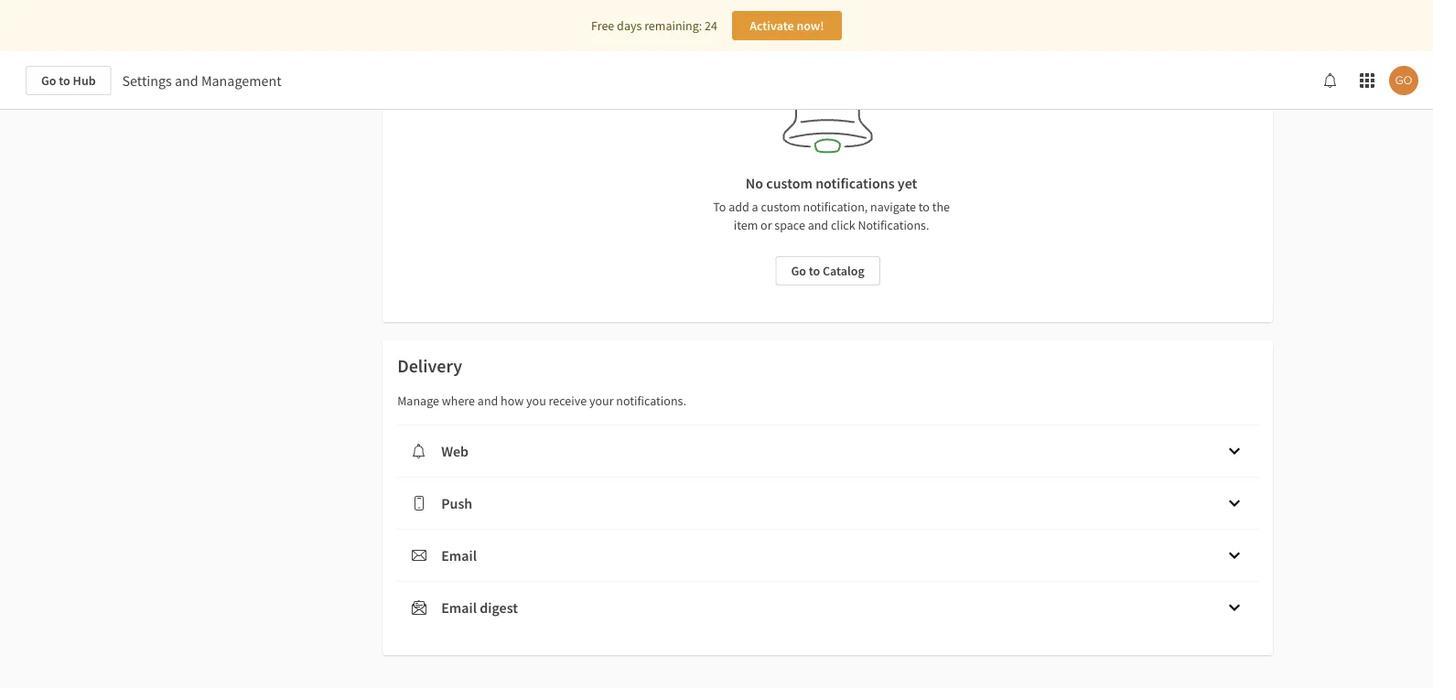 Task type: describe. For each thing, give the bounding box(es) containing it.
how
[[501, 393, 524, 409]]

24
[[705, 17, 717, 34]]

remaining:
[[644, 17, 702, 34]]

push button
[[397, 478, 1258, 529]]

free
[[591, 17, 614, 34]]

free days remaining: 24
[[591, 17, 717, 34]]

your
[[589, 393, 614, 409]]

manage
[[397, 393, 439, 409]]

or
[[761, 217, 772, 233]]

space
[[775, 217, 805, 233]]

settings and management
[[122, 71, 281, 90]]

activate now! link
[[732, 11, 842, 40]]

yet
[[898, 174, 917, 192]]

push
[[441, 494, 472, 513]]

activate
[[750, 17, 794, 34]]

email digest
[[441, 599, 518, 617]]

settings
[[122, 71, 172, 90]]

management
[[201, 71, 281, 90]]

gary orlando image
[[1389, 66, 1419, 95]]

days
[[617, 17, 642, 34]]

notifications.
[[858, 217, 929, 233]]

go to hub link
[[26, 66, 111, 95]]

1 horizontal spatial and
[[478, 393, 498, 409]]

you
[[526, 393, 546, 409]]

manage where and how you receive your notifications.
[[397, 393, 686, 409]]

and inside no custom notifications yet to add a custom notification, navigate to the item or space and click notifications.
[[808, 217, 828, 233]]

go to catalog button
[[776, 256, 880, 286]]

notification,
[[803, 199, 868, 215]]

go for go to hub
[[41, 72, 56, 89]]

email digest button
[[397, 582, 1258, 633]]



Task type: vqa. For each thing, say whether or not it's contained in the screenshot.
Go
yes



Task type: locate. For each thing, give the bounding box(es) containing it.
web
[[441, 442, 469, 460]]

and
[[175, 71, 198, 90], [808, 217, 828, 233], [478, 393, 498, 409]]

notifications.
[[616, 393, 686, 409]]

1 vertical spatial and
[[808, 217, 828, 233]]

0 vertical spatial custom
[[766, 174, 813, 192]]

the
[[932, 199, 950, 215]]

1 email from the top
[[441, 546, 477, 565]]

catalog
[[823, 263, 865, 279]]

web button
[[397, 426, 1258, 477]]

to inside no custom notifications yet to add a custom notification, navigate to the item or space and click notifications.
[[919, 199, 930, 215]]

to
[[713, 199, 726, 215]]

0 vertical spatial email
[[441, 546, 477, 565]]

no custom notifications yet to add a custom notification, navigate to the item or space and click notifications.
[[713, 174, 950, 233]]

a
[[752, 199, 758, 215]]

where
[[442, 393, 475, 409]]

go to hub
[[41, 72, 96, 89]]

go to catalog
[[791, 263, 865, 279]]

1 vertical spatial email
[[441, 599, 477, 617]]

to
[[59, 72, 70, 89], [919, 199, 930, 215], [809, 263, 820, 279]]

to inside "go to hub" link
[[59, 72, 70, 89]]

to inside go to catalog button
[[809, 263, 820, 279]]

2 horizontal spatial to
[[919, 199, 930, 215]]

0 horizontal spatial and
[[175, 71, 198, 90]]

add
[[729, 199, 749, 215]]

activate now!
[[750, 17, 824, 34]]

custom up space at the right top
[[761, 199, 801, 215]]

1 horizontal spatial go
[[791, 263, 806, 279]]

0 vertical spatial go
[[41, 72, 56, 89]]

email down push
[[441, 546, 477, 565]]

email button
[[397, 530, 1258, 581]]

to for catalog
[[809, 263, 820, 279]]

to left hub
[[59, 72, 70, 89]]

custom right no
[[766, 174, 813, 192]]

2 email from the top
[[441, 599, 477, 617]]

no
[[746, 174, 763, 192]]

email for email
[[441, 546, 477, 565]]

2 horizontal spatial and
[[808, 217, 828, 233]]

notifications
[[816, 174, 895, 192]]

hub
[[73, 72, 96, 89]]

to left catalog
[[809, 263, 820, 279]]

email for email digest
[[441, 599, 477, 617]]

custom
[[766, 174, 813, 192], [761, 199, 801, 215]]

and left the how
[[478, 393, 498, 409]]

and right settings
[[175, 71, 198, 90]]

item
[[734, 217, 758, 233]]

email
[[441, 546, 477, 565], [441, 599, 477, 617]]

go inside button
[[791, 263, 806, 279]]

email left 'digest'
[[441, 599, 477, 617]]

and left the click
[[808, 217, 828, 233]]

go left catalog
[[791, 263, 806, 279]]

go left hub
[[41, 72, 56, 89]]

receive
[[549, 393, 587, 409]]

0 horizontal spatial go
[[41, 72, 56, 89]]

1 vertical spatial go
[[791, 263, 806, 279]]

1 vertical spatial to
[[919, 199, 930, 215]]

2 vertical spatial and
[[478, 393, 498, 409]]

go for go to catalog
[[791, 263, 806, 279]]

now!
[[797, 17, 824, 34]]

1 vertical spatial custom
[[761, 199, 801, 215]]

digest
[[480, 599, 518, 617]]

2 vertical spatial to
[[809, 263, 820, 279]]

to left the
[[919, 199, 930, 215]]

to for hub
[[59, 72, 70, 89]]

1 horizontal spatial to
[[809, 263, 820, 279]]

navigate
[[870, 199, 916, 215]]

click
[[831, 217, 855, 233]]

0 horizontal spatial to
[[59, 72, 70, 89]]

0 vertical spatial and
[[175, 71, 198, 90]]

0 vertical spatial to
[[59, 72, 70, 89]]

go
[[41, 72, 56, 89], [791, 263, 806, 279]]

delivery
[[397, 355, 462, 378]]



